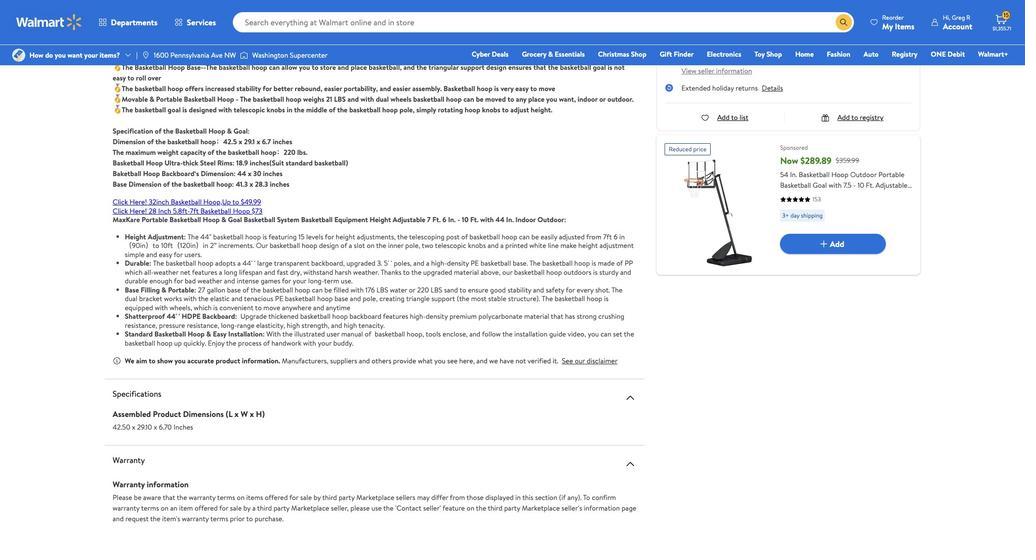 Task type: vqa. For each thing, say whether or not it's contained in the screenshot.
are within the Barely last 3 months. Put it on the charger one night, and it never worked again. Will not turn on again. The bag and headphones are great but the tablet is absolutely terrible.  Not worth buying if it wont even last a year.
no



Task type: locate. For each thing, give the bounding box(es) containing it.
1 horizontal spatial we
[[125, 356, 134, 366]]

why choose maxkare basketball hoop with height adjustable portable basketball hoop for home use we use upgraded materials on our basketball hoop outdoors, with a 44" durable pc basketball hoop backboard, a high-density pe base, and with stable basketball hoop net to give you the perfect shooting experience with a basketball hoop. 🥇sports meeting for the whole family--with adjustable height (7ft 6in-10ft), the basketball hoop is suitable for all kinds of ages 🥇the basketball hoop base--the basketball hoop can allow you to store and place basketball, and the triangular support design ensures that the basketball goal is not easy to roll over 🥇the basketball hoop offers increased stability for better rebound, easier portability, and easier assembly. basketball hoop is very easy to move 🥇movable & portable basketball hoop - the basketball hoop weighs 21 lbs and with dual wheels basketball hoop can be moved to any place you want, indoor or outdoor. 🥇the basketball goal is designed with telescopic knobs in the middle of the basketball hoop pole, simply rotating hoop knobs to adjust height.
[[113, 20, 634, 115]]

2 vertical spatial terms
[[210, 514, 228, 524]]

third down displayed
[[488, 503, 503, 514]]

$73
[[252, 206, 263, 216]]

0 horizontal spatial third
[[257, 503, 272, 514]]

0 vertical spatial sale
[[300, 493, 312, 503]]

and up wheels
[[380, 84, 391, 94]]

in. left indoor
[[506, 215, 514, 225]]

1 horizontal spatial '
[[254, 258, 256, 268]]

features up 27
[[192, 267, 217, 277]]

44' inside the basketball hoop adopts a 44' ' large transparent backboard, upgraded 3. 5' ' poles, and a high-density pe basketball base. the basketball hoop is made of pp which all-weather net features a long lifespan and fast dry, withstand harsh weather. thanks to the upgraded material above, our basketball hoop outdoors is sturdy and durable enough for bad weather and intense games for your long-term use.
[[243, 258, 253, 268]]

the basketball hoop adopts a 44' ' large transparent backboard, upgraded 3. 5' ' poles, and a high-density pe basketball base. the basketball hoop is made of pp which all-weather net features a long lifespan and fast dry, withstand harsh weather. thanks to the upgraded material above, our basketball hoop outdoors is sturdy and durable enough for bad weather and intense games for your long-term use.
[[125, 258, 633, 286]]

is up crushing
[[604, 294, 609, 304]]

1 vertical spatial with
[[267, 329, 281, 339]]

move up elasticity,
[[264, 303, 280, 313]]

backboard
[[350, 311, 382, 322]]

add to registry
[[838, 112, 884, 123]]

high- down two
[[431, 258, 447, 268]]

pe left base,
[[502, 30, 510, 41]]

0 horizontal spatial in.
[[448, 215, 456, 225]]

1 vertical spatial design
[[319, 241, 339, 251]]

1 vertical spatial pe
[[471, 258, 479, 268]]

hoop up basketball,
[[400, 52, 416, 62]]

portable down over
[[156, 94, 182, 104]]

basketball
[[180, 20, 212, 30], [333, 20, 364, 30], [135, 62, 166, 72], [444, 84, 475, 94], [184, 94, 216, 104], [175, 126, 207, 136], [113, 158, 144, 168], [171, 197, 202, 207], [201, 206, 231, 216], [170, 215, 201, 225], [244, 215, 275, 225], [301, 215, 333, 225], [154, 329, 186, 339]]

1 vertical spatial ave
[[211, 50, 223, 60]]

1 in. from the left
[[448, 215, 456, 225]]

how do you want your items?
[[29, 50, 120, 60]]

inches
[[273, 137, 293, 147], [263, 169, 283, 179], [270, 179, 290, 189]]

easier up wheels
[[393, 84, 411, 94]]

stable up polycarbonate
[[489, 294, 507, 304]]

items
[[895, 21, 915, 32]]

the inside specification of the basketball hoop & goal: dimension of the basketball hoop：42.5 x 29.1 x 6.7 inches the maximum weight capacity of the basketball hoop：220 lbs. basketball hoop ultra-thick steel rims: 18.9 inches(suit standard basketball) baketball hoop backboard's dimension: 44 x 30 inches base dimension of the basketball hoop: 41.3 x 28.3 inches
[[113, 147, 124, 158]]

your right want
[[84, 50, 98, 60]]

density inside upgrade thickened basketball hoop backboard features high-density premium polycarbonate material that has strong crushing resistance, pressure resistance, long-range elasticity, high strength, and high tenacity.
[[426, 311, 448, 322]]

our inside the basketball hoop adopts a 44' ' large transparent backboard, upgraded 3. 5' ' poles, and a high-density pe basketball base. the basketball hoop is made of pp which all-weather net features a long lifespan and fast dry, withstand harsh weather. thanks to the upgraded material above, our basketball hoop outdoors is sturdy and durable enough for bad weather and intense games for your long-term use.
[[503, 267, 513, 277]]

2 vertical spatial high-
[[410, 311, 426, 322]]

specifications
[[113, 388, 161, 400]]

to right delivery
[[693, 6, 699, 16]]

1 horizontal spatial place
[[528, 94, 545, 104]]

with inside the with the illustrated user manual of  basketball hoop, tools enclose, and follow the installation guide video, you can set the basketball hoop up quickly. enjoy the process of handwork with your buddy.
[[267, 329, 281, 339]]

2 resistance, from the left
[[187, 320, 219, 330]]

height up adjustments,
[[370, 215, 391, 225]]

1 horizontal spatial backboard,
[[420, 30, 454, 41]]

6 inside the 44" basketball hoop is featuring 15 levels for height adjustments, the telescoping post of basketball hoop can be easily adjusted from 7ft 6 in （90in）to 10ft（120in）in 2" increments. our basketball hoop design of a slot on the inner pole, two telescopic knobs and a printed white line make height adjustment simple and easy for users.
[[614, 232, 618, 242]]

44
[[237, 169, 246, 179], [496, 215, 505, 225]]

0 horizontal spatial from
[[450, 493, 465, 503]]

pennsylvania up base-
[[170, 50, 209, 60]]

features inside the basketball hoop adopts a 44' ' large transparent backboard, upgraded 3. 5' ' poles, and a high-density pe basketball base. the basketball hoop is made of pp which all-weather net features a long lifespan and fast dry, withstand harsh weather. thanks to the upgraded material above, our basketball hoop outdoors is sturdy and durable enough for bad weather and intense games for your long-term use.
[[192, 267, 217, 277]]

the inside the 44" basketball hoop is featuring 15 levels for height adjustments, the telescoping post of basketball hoop can be easily adjusted from 7ft 6 in （90in）to 10ft（120in）in 2" increments. our basketball hoop design of a slot on the inner pole, two telescopic knobs and a printed white line make height adjustment simple and easy for users.
[[188, 232, 199, 242]]

a down outdoors,
[[277, 41, 280, 51]]

ensures
[[509, 62, 532, 72]]

2 horizontal spatial high-
[[461, 30, 478, 41]]

every
[[577, 285, 594, 295]]

hoop inside the with the illustrated user manual of  basketball hoop, tools enclose, and follow the installation guide video, you can set the basketball hoop up quickly. enjoy the process of handwork with your buddy.
[[157, 338, 173, 348]]

0 horizontal spatial information
[[147, 479, 189, 490]]

how
[[29, 50, 43, 60]]

goal down christmas
[[593, 62, 606, 72]]

design down maxkare portable basketball hoop & goal basketball system basketball equipment height adjustable 7 ft. 6 in. - 10 ft. with 44 in. indoor outdoor:
[[319, 241, 339, 251]]

goal
[[593, 62, 606, 72], [168, 105, 181, 115]]

design inside why choose maxkare basketball hoop with height adjustable portable basketball hoop for home use we use upgraded materials on our basketball hoop outdoors, with a 44" durable pc basketball hoop backboard, a high-density pe base, and with stable basketball hoop net to give you the perfect shooting experience with a basketball hoop. 🥇sports meeting for the whole family--with adjustable height (7ft 6in-10ft), the basketball hoop is suitable for all kinds of ages 🥇the basketball hoop base--the basketball hoop can allow you to store and place basketball, and the triangular support design ensures that the basketball goal is not easy to roll over 🥇the basketball hoop offers increased stability for better rebound, easier portability, and easier assembly. basketball hoop is very easy to move 🥇movable & portable basketball hoop - the basketball hoop weighs 21 lbs and with dual wheels basketball hoop can be moved to any place you want, indoor or outdoor. 🥇the basketball goal is designed with telescopic knobs in the middle of the basketball hoop pole, simply rotating hoop knobs to adjust height.
[[487, 62, 507, 72]]

shooting
[[197, 41, 224, 51]]

support inside 27 gallon base of the basketball hoop can be filled with 176 lbs water or 220 lbs sand to ensure good stability and safety for every shot. the dual bracket works with the elastic and tenacious pe basketball hoop base and pole, creating triangle support (the most stable structure). the basketball hoop is equipped with wheels, which is convenient to move anywhere and anytime
[[432, 294, 455, 304]]

upgraded inside why choose maxkare basketball hoop with height adjustable portable basketball hoop for home use we use upgraded materials on our basketball hoop outdoors, with a 44" durable pc basketball hoop backboard, a high-density pe base, and with stable basketball hoop net to give you the perfect shooting experience with a basketball hoop. 🥇sports meeting for the whole family--with adjustable height (7ft 6in-10ft), the basketball hoop is suitable for all kinds of ages 🥇the basketball hoop base--the basketball hoop can allow you to store and place basketball, and the triangular support design ensures that the basketball goal is not easy to roll over 🥇the basketball hoop offers increased stability for better rebound, easier portability, and easier assembly. basketball hoop is very easy to move 🥇movable & portable basketball hoop - the basketball hoop weighs 21 lbs and with dual wheels basketball hoop can be moved to any place you want, indoor or outdoor. 🥇the basketball goal is designed with telescopic knobs in the middle of the basketball hoop pole, simply rotating hoop knobs to adjust height.
[[136, 30, 166, 41]]

by
[[735, 37, 742, 47], [314, 493, 321, 503], [244, 503, 251, 514]]

0 vertical spatial design
[[487, 62, 507, 72]]

2 horizontal spatial our
[[575, 356, 585, 366]]

move inside 27 gallon base of the basketball hoop can be filled with 176 lbs water or 220 lbs sand to ensure good stability and safety for every shot. the dual bracket works with the elastic and tenacious pe basketball hoop base and pole, creating triangle support (the most stable structure). the basketball hoop is equipped with wheels, which is convenient to move anywhere and anytime
[[264, 303, 280, 313]]

or inside 27 gallon base of the basketball hoop can be filled with 176 lbs water or 220 lbs sand to ensure good stability and safety for every shot. the dual bracket works with the elastic and tenacious pe basketball hoop base and pole, creating triangle support (the most stable structure). the basketball hoop is equipped with wheels, which is convenient to move anywhere and anytime
[[409, 285, 416, 295]]

place up height.
[[528, 94, 545, 104]]

base
[[227, 285, 241, 295], [335, 294, 348, 304]]

of inside the basketball hoop adopts a 44' ' large transparent backboard, upgraded 3. 5' ' poles, and a high-density pe basketball base. the basketball hoop is made of pp which all-weather net features a long lifespan and fast dry, withstand harsh weather. thanks to the upgraded material above, our basketball hoop outdoors is sturdy and durable enough for bad weather and intense games for your long-term use.
[[617, 258, 623, 268]]

1 horizontal spatial weather
[[198, 276, 222, 286]]

terms
[[217, 493, 235, 503], [141, 503, 159, 514], [210, 514, 228, 524]]

backboard, inside the basketball hoop adopts a 44' ' large transparent backboard, upgraded 3. 5' ' poles, and a high-density pe basketball base. the basketball hoop is made of pp which all-weather net features a long lifespan and fast dry, withstand harsh weather. thanks to the upgraded material above, our basketball hoop outdoors is sturdy and durable enough for bad weather and intense games for your long-term use.
[[311, 258, 345, 268]]

from inside the 44" basketball hoop is featuring 15 levels for height adjustments, the telescoping post of basketball hoop can be easily adjusted from 7ft 6 in （90in）to 10ft（120in）in 2" increments. our basketball hoop design of a slot on the inner pole, two telescopic knobs and a printed white line make height adjustment simple and easy for users.
[[587, 232, 602, 242]]

cyber deals
[[472, 49, 509, 59]]

that inside why choose maxkare basketball hoop with height adjustable portable basketball hoop for home use we use upgraded materials on our basketball hoop outdoors, with a 44" durable pc basketball hoop backboard, a high-density pe base, and with stable basketball hoop net to give you the perfect shooting experience with a basketball hoop. 🥇sports meeting for the whole family--with adjustable height (7ft 6in-10ft), the basketball hoop is suitable for all kinds of ages 🥇the basketball hoop base--the basketball hoop can allow you to store and place basketball, and the triangular support design ensures that the basketball goal is not easy to roll over 🥇the basketball hoop offers increased stability for better rebound, easier portability, and easier assembly. basketball hoop is very easy to move 🥇movable & portable basketball hoop - the basketball hoop weighs 21 lbs and with dual wheels basketball hoop can be moved to any place you want, indoor or outdoor. 🥇the basketball goal is designed with telescopic knobs in the middle of the basketball hoop pole, simply rotating hoop knobs to adjust height.
[[534, 62, 547, 72]]

1 horizontal spatial our
[[503, 267, 513, 277]]

1 horizontal spatial offered
[[265, 493, 288, 503]]

15 inside the 44" basketball hoop is featuring 15 levels for height adjustments, the telescoping post of basketball hoop can be easily adjusted from 7ft 6 in （90in）to 10ft（120in）in 2" increments. our basketball hoop design of a slot on the inner pole, two telescopic knobs and a printed white line make height adjustment simple and easy for users.
[[299, 232, 305, 242]]

in for information
[[516, 493, 521, 503]]

x right (l
[[235, 409, 239, 420]]

store
[[320, 62, 336, 72]]

nw up baisiteweipu
[[774, 6, 786, 16]]

0 horizontal spatial goal
[[168, 105, 181, 115]]

2 🥇the from the top
[[113, 84, 133, 94]]

1 vertical spatial or
[[409, 285, 416, 295]]

28.3
[[255, 179, 268, 189]]

with left '176' at the bottom left
[[351, 285, 364, 295]]

0 horizontal spatial backboard,
[[311, 258, 345, 268]]

1 horizontal spatial pe
[[471, 258, 479, 268]]

0 vertical spatial or
[[600, 94, 606, 104]]

all-
[[144, 267, 154, 277]]

post
[[446, 232, 460, 242]]

& inside specification of the basketball hoop & goal: dimension of the basketball hoop：42.5 x 29.1 x 6.7 inches the maximum weight capacity of the basketball hoop：220 lbs. basketball hoop ultra-thick steel rims: 18.9 inches(suit standard basketball) baketball hoop backboard's dimension: 44 x 30 inches base dimension of the basketball hoop: 41.3 x 28.3 inches
[[227, 126, 232, 136]]

pe inside 27 gallon base of the basketball hoop can be filled with 176 lbs water or 220 lbs sand to ensure good stability and safety for every shot. the dual bracket works with the elastic and tenacious pe basketball hoop base and pole, creating triangle support (the most stable structure). the basketball hoop is equipped with wheels, which is convenient to move anywhere and anytime
[[275, 294, 284, 304]]

net up portable:
[[180, 267, 190, 277]]

dual inside why choose maxkare basketball hoop with height adjustable portable basketball hoop for home use we use upgraded materials on our basketball hoop outdoors, with a 44" durable pc basketball hoop backboard, a high-density pe base, and with stable basketball hoop net to give you the perfect shooting experience with a basketball hoop. 🥇sports meeting for the whole family--with adjustable height (7ft 6in-10ft), the basketball hoop is suitable for all kinds of ages 🥇the basketball hoop base--the basketball hoop can allow you to store and place basketball, and the triangular support design ensures that the basketball goal is not easy to roll over 🥇the basketball hoop offers increased stability for better rebound, easier portability, and easier assembly. basketball hoop is very easy to move 🥇movable & portable basketball hoop - the basketball hoop weighs 21 lbs and with dual wheels basketball hoop can be moved to any place you want, indoor or outdoor. 🥇the basketball goal is designed with telescopic knobs in the middle of the basketball hoop pole, simply rotating hoop knobs to adjust height.
[[376, 94, 389, 104]]

0 vertical spatial which
[[125, 267, 143, 277]]

0 vertical spatial dual
[[376, 94, 389, 104]]

of down 21
[[329, 105, 336, 115]]

from for 44"
[[587, 232, 602, 242]]

basketball down essentials
[[560, 62, 592, 72]]

elastic
[[210, 294, 230, 304]]

7ft inside "click here! 32inch basketball hoop,up to $49.99 click here! 28 inch 5.8ft-7ft basketball hoop $73"
[[190, 206, 199, 216]]

material inside upgrade thickened basketball hoop backboard features high-density premium polycarbonate material that has strong crushing resistance, pressure resistance, long-range elasticity, high strength, and high tenacity.
[[525, 311, 550, 322]]

hoop up moved
[[477, 84, 493, 94]]

0 horizontal spatial lbs
[[334, 94, 346, 104]]

base.
[[513, 258, 528, 268]]

add for add to list
[[718, 112, 730, 123]]

1 horizontal spatial not
[[614, 62, 625, 72]]

any).
[[568, 493, 582, 503]]

1 vertical spatial warranty
[[113, 503, 140, 514]]

0 vertical spatial 🥇the
[[113, 62, 133, 72]]

auto link
[[860, 49, 884, 60]]

pro seller
[[798, 37, 828, 47]]

warranty up please
[[113, 479, 145, 490]]

inch
[[158, 206, 171, 216]]

that inside upgrade thickened basketball hoop backboard features high-density premium polycarbonate material that has strong crushing resistance, pressure resistance, long-range elasticity, high strength, and high tenacity.
[[551, 311, 564, 322]]

hoop down make
[[575, 258, 590, 268]]

2 horizontal spatial upgraded
[[423, 267, 452, 277]]

seller
[[730, 56, 746, 66], [699, 66, 715, 76]]

0 vertical spatial material
[[454, 267, 479, 277]]

pe inside why choose maxkare basketball hoop with height adjustable portable basketball hoop for home use we use upgraded materials on our basketball hoop outdoors, with a 44" durable pc basketball hoop backboard, a high-density pe base, and with stable basketball hoop net to give you the perfect shooting experience with a basketball hoop. 🥇sports meeting for the whole family--with adjustable height (7ft 6in-10ft), the basketball hoop is suitable for all kinds of ages 🥇the basketball hoop base--the basketball hoop can allow you to store and place basketball, and the triangular support design ensures that the basketball goal is not easy to roll over 🥇the basketball hoop offers increased stability for better rebound, easier portability, and easier assembly. basketball hoop is very easy to move 🥇movable & portable basketball hoop - the basketball hoop weighs 21 lbs and with dual wheels basketball hoop can be moved to any place you want, indoor or outdoor. 🥇the basketball goal is designed with telescopic knobs in the middle of the basketball hoop pole, simply rotating hoop knobs to adjust height.
[[502, 30, 510, 41]]

1 horizontal spatial 1600
[[703, 6, 718, 16]]

0 horizontal spatial ft.
[[433, 215, 441, 225]]

of down lifespan
[[243, 285, 249, 295]]

220
[[417, 285, 429, 295]]

of right post
[[462, 232, 468, 242]]

that inside warranty information please be aware that the warranty terms on items offered for sale by third party marketplace sellers may differ from those displayed in this section (if any). to confirm warranty terms on an item offered for sale by a third party marketplace seller, please use the 'contact seller' feature on the third party marketplace seller's information page and request the item's warranty terms prior to purchase.
[[163, 493, 175, 503]]

high- inside the basketball hoop adopts a 44' ' large transparent backboard, upgraded 3. 5' ' poles, and a high-density pe basketball base. the basketball hoop is made of pp which all-weather net features a long lifespan and fast dry, withstand harsh weather. thanks to the upgraded material above, our basketball hoop outdoors is sturdy and durable enough for bad weather and intense games for your long-term use.
[[431, 258, 447, 268]]

2 horizontal spatial party
[[504, 503, 520, 514]]

with inside the with the illustrated user manual of  basketball hoop, tools enclose, and follow the installation guide video, you can set the basketball hoop up quickly. enjoy the process of handwork with your buddy.
[[303, 338, 316, 348]]

warranty for warranty
[[113, 455, 145, 466]]

dimension down specification
[[113, 137, 146, 147]]

1 horizontal spatial move
[[539, 84, 556, 94]]

1 vertical spatial from
[[450, 493, 465, 503]]

on left an
[[161, 503, 169, 514]]

0 vertical spatial telescopic
[[234, 105, 265, 115]]

information
[[717, 66, 753, 76], [147, 479, 189, 490], [584, 503, 620, 514]]

from up feature
[[450, 493, 465, 503]]

1 vertical spatial |
[[136, 50, 138, 60]]

inches down inches(suit
[[263, 169, 283, 179]]

hoop down 2"
[[198, 258, 214, 268]]

sponsored now $289.89 $359.99
[[781, 143, 860, 167]]

hoop down weight
[[146, 158, 163, 168]]

to right the thanks
[[403, 267, 410, 277]]

x left 29.1
[[239, 137, 242, 147]]

home up basketball,
[[394, 20, 413, 30]]

of inside 27 gallon base of the basketball hoop can be filled with 176 lbs water or 220 lbs sand to ensure good stability and safety for every shot. the dual bracket works with the elastic and tenacious pe basketball hoop base and pole, creating triangle support (the most stable structure). the basketball hoop is equipped with wheels, which is convenient to move anywhere and anytime
[[243, 285, 249, 295]]

1 vertical spatial information
[[147, 479, 189, 490]]

with down experience
[[240, 52, 255, 62]]

6.70
[[159, 422, 172, 433]]

0 horizontal spatial pennsylvania
[[170, 50, 209, 60]]

we down why
[[113, 30, 122, 41]]

on right the slot
[[367, 241, 375, 251]]

reduced price
[[669, 145, 707, 153]]

of up the steel at the top left
[[208, 147, 214, 158]]

weather
[[154, 267, 179, 277], [198, 276, 222, 286]]

design inside the 44" basketball hoop is featuring 15 levels for height adjustments, the telescoping post of basketball hoop can be easily adjusted from 7ft 6 in （90in）to 10ft（120in）in 2" increments. our basketball hoop design of a slot on the inner pole, two telescopic knobs and a printed white line make height adjustment simple and easy for users.
[[319, 241, 339, 251]]

sold and shipped by baisiteweipu
[[682, 37, 783, 47]]

upgraded up "give"
[[136, 30, 166, 41]]

specifications image
[[625, 392, 637, 404]]

nw right shooting in the left top of the page
[[224, 50, 236, 60]]

1 horizontal spatial in.
[[506, 215, 514, 225]]

see our disclaimer button
[[562, 356, 618, 366]]

click
[[113, 197, 128, 207], [113, 206, 128, 216]]

1 vertical spatial support
[[432, 294, 455, 304]]

goal left the designed
[[168, 105, 181, 115]]

1 horizontal spatial your
[[293, 276, 307, 286]]

one
[[931, 49, 947, 59]]

this
[[523, 493, 534, 503]]

outdoor.
[[608, 94, 634, 104]]

1 horizontal spatial stability
[[508, 285, 532, 295]]

adjustable up outdoors,
[[270, 20, 303, 30]]

1 horizontal spatial features
[[383, 311, 408, 322]]

1 shop from the left
[[631, 49, 647, 59]]

1 horizontal spatial 7ft
[[603, 232, 612, 242]]

0 horizontal spatial ave
[[211, 50, 223, 60]]

is left suitable
[[418, 52, 423, 62]]

warranty
[[113, 455, 145, 466], [113, 479, 145, 490]]

0 vertical spatial base
[[113, 179, 127, 189]]

be inside warranty information please be aware that the warranty terms on items offered for sale by third party marketplace sellers may differ from those displayed in this section (if any). to confirm warranty terms on an item offered for sale by a third party marketplace seller, please use the 'contact seller' feature on the third party marketplace seller's information page and request the item's warranty terms prior to purchase.
[[134, 493, 142, 503]]

seller for view
[[699, 66, 715, 76]]

it.
[[553, 356, 559, 366]]

1600 right delivery
[[703, 6, 718, 16]]

2 easier from the left
[[393, 84, 411, 94]]

from inside warranty information please be aware that the warranty terms on items offered for sale by third party marketplace sellers may differ from those displayed in this section (if any). to confirm warranty terms on an item offered for sale by a third party marketplace seller, please use the 'contact seller' feature on the third party marketplace seller's information page and request the item's warranty terms prior to purchase.
[[450, 493, 465, 503]]

2 horizontal spatial height
[[370, 215, 391, 225]]

0 vertical spatial high-
[[461, 30, 478, 41]]

and inside warranty information please be aware that the warranty terms on items offered for sale by third party marketplace sellers may differ from those displayed in this section (if any). to confirm warranty terms on an item offered for sale by a third party marketplace seller, please use the 'contact seller' feature on the third party marketplace seller's information page and request the item's warranty terms prior to purchase.
[[113, 514, 124, 524]]

10ft),
[[337, 52, 354, 62]]

1 horizontal spatial telescopic
[[435, 241, 467, 251]]

1 easier from the left
[[324, 84, 342, 94]]

party up the seller,
[[339, 493, 355, 503]]

1 click from the top
[[113, 197, 128, 207]]

displayed
[[486, 493, 514, 503]]

1 horizontal spatial 44'
[[243, 258, 253, 268]]

and right base,
[[529, 30, 541, 41]]

in up pp
[[620, 232, 625, 242]]

hoop:
[[216, 179, 234, 189]]

- left 10
[[458, 215, 460, 225]]

add inside button
[[830, 238, 845, 250]]

ft. right '7'
[[433, 215, 441, 225]]

10ft（120in）in
[[161, 241, 208, 251]]

aware
[[143, 493, 161, 503]]

product details image
[[625, 2, 637, 14]]

0 vertical spatial with
[[240, 52, 255, 62]]

0 vertical spatial move
[[539, 84, 556, 94]]

support inside why choose maxkare basketball hoop with height adjustable portable basketball hoop for home use we use upgraded materials on our basketball hoop outdoors, with a 44" durable pc basketball hoop backboard, a high-density pe base, and with stable basketball hoop net to give you the perfect shooting experience with a basketball hoop. 🥇sports meeting for the whole family--with adjustable height (7ft 6in-10ft), the basketball hoop is suitable for all kinds of ages 🥇the basketball hoop base--the basketball hoop can allow you to store and place basketball, and the triangular support design ensures that the basketball goal is not easy to roll over 🥇the basketball hoop offers increased stability for better rebound, easier portability, and easier assembly. basketball hoop is very easy to move 🥇movable & portable basketball hoop - the basketball hoop weighs 21 lbs and with dual wheels basketball hoop can be moved to any place you want, indoor or outdoor. 🥇the basketball goal is designed with telescopic knobs in the middle of the basketball hoop pole, simply rotating hoop knobs to adjust height.
[[461, 62, 485, 72]]

(if
[[559, 493, 566, 503]]

0 horizontal spatial which
[[125, 267, 143, 277]]

adjusted
[[559, 232, 585, 242]]

1 vertical spatial terms
[[141, 503, 159, 514]]

and right sturdy
[[621, 267, 632, 277]]

pe inside the basketball hoop adopts a 44' ' large transparent backboard, upgraded 3. 5' ' poles, and a high-density pe basketball base. the basketball hoop is made of pp which all-weather net features a long lifespan and fast dry, withstand harsh weather. thanks to the upgraded material above, our basketball hoop outdoors is sturdy and durable enough for bad weather and intense games for your long-term use.
[[471, 258, 479, 268]]

warranty for warranty information please be aware that the warranty terms on items offered for sale by third party marketplace sellers may differ from those displayed in this section (if any). to confirm warranty terms on an item offered for sale by a third party marketplace seller, please use the 'contact seller' feature on the third party marketplace seller's information page and request the item's warranty terms prior to purchase.
[[113, 479, 145, 490]]

0 horizontal spatial long-
[[221, 320, 237, 330]]

others
[[372, 356, 392, 366]]

lbs inside why choose maxkare basketball hoop with height adjustable portable basketball hoop for home use we use upgraded materials on our basketball hoop outdoors, with a 44" durable pc basketball hoop backboard, a high-density pe base, and with stable basketball hoop net to give you the perfect shooting experience with a basketball hoop. 🥇sports meeting for the whole family--with adjustable height (7ft 6in-10ft), the basketball hoop is suitable for all kinds of ages 🥇the basketball hoop base--the basketball hoop can allow you to store and place basketball, and the triangular support design ensures that the basketball goal is not easy to roll over 🥇the basketball hoop offers increased stability for better rebound, easier portability, and easier assembly. basketball hoop is very easy to move 🥇movable & portable basketball hoop - the basketball hoop weighs 21 lbs and with dual wheels basketball hoop can be moved to any place you want, indoor or outdoor. 🥇the basketball goal is designed with telescopic knobs in the middle of the basketball hoop pole, simply rotating hoop knobs to adjust height.
[[334, 94, 346, 104]]

base down baketball
[[113, 179, 127, 189]]

one debit
[[931, 49, 966, 59]]

make
[[561, 241, 577, 251]]

x left the 6.7
[[257, 137, 260, 147]]

debit
[[948, 49, 966, 59]]

1 vertical spatial which
[[194, 303, 212, 313]]

1 vertical spatial stable
[[489, 294, 507, 304]]

the inside 27 gallon base of the basketball hoop can be filled with 176 lbs water or 220 lbs sand to ensure good stability and safety for every shot. the dual bracket works with the elastic and tenacious pe basketball hoop base and pole, creating triangle support (the most stable structure). the basketball hoop is equipped with wheels, which is convenient to move anywhere and anytime
[[612, 285, 623, 295]]

to right sand
[[460, 285, 467, 295]]

0 horizontal spatial adjustable
[[270, 20, 303, 30]]

adjustment
[[600, 241, 634, 251]]

a inside warranty information please be aware that the warranty terms on items offered for sale by third party marketplace sellers may differ from those displayed in this section (if any). to confirm warranty terms on an item offered for sale by a third party marketplace seller, please use the 'contact seller' feature on the third party marketplace seller's information page and request the item's warranty terms prior to purchase.
[[252, 503, 256, 514]]

is
[[418, 52, 423, 62], [608, 62, 613, 72], [494, 84, 499, 94], [182, 105, 187, 115], [263, 232, 267, 242], [592, 258, 597, 268], [593, 267, 598, 277], [604, 294, 609, 304], [213, 303, 218, 313]]

stability right increased
[[237, 84, 261, 94]]

0 vertical spatial 44
[[237, 169, 246, 179]]

176
[[366, 285, 375, 295]]

1 vertical spatial base
[[125, 285, 139, 295]]

 image for 1600 pennsylvania ave nw
[[142, 51, 150, 59]]

2 warranty from the top
[[113, 479, 145, 490]]

x left "29.10"
[[132, 422, 135, 433]]

0 horizontal spatial 7ft
[[190, 206, 199, 216]]

2 horizontal spatial third
[[488, 503, 503, 514]]

0 horizontal spatial height
[[125, 232, 146, 242]]

home down pro
[[796, 49, 814, 59]]

for
[[383, 20, 393, 30], [171, 52, 180, 62], [450, 52, 459, 62], [263, 84, 272, 94], [325, 232, 334, 242], [174, 249, 183, 260], [174, 276, 183, 286], [282, 276, 291, 286], [566, 285, 575, 295], [290, 493, 299, 503], [219, 503, 229, 514]]

purchase.
[[255, 514, 284, 524]]

0 vertical spatial warranty
[[189, 493, 216, 503]]

can inside the 44" basketball hoop is featuring 15 levels for height adjustments, the telescoping post of basketball hoop can be easily adjusted from 7ft 6 in （90in）to 10ft（120in）in 2" increments. our basketball hoop design of a slot on the inner pole, two telescopic knobs and a printed white line make height adjustment simple and easy for users.
[[519, 232, 530, 242]]

easy inside the 44" basketball hoop is featuring 15 levels for height adjustments, the telescoping post of basketball hoop can be easily adjusted from 7ft 6 in （90in）to 10ft（120in）in 2" increments. our basketball hoop design of a slot on the inner pole, two telescopic knobs and a printed white line make height adjustment simple and easy for users.
[[159, 249, 172, 260]]

 image
[[240, 50, 248, 60], [142, 51, 150, 59]]

strong
[[577, 311, 597, 322]]

departments button
[[90, 10, 166, 34]]

height
[[290, 52, 310, 62], [336, 232, 355, 242], [579, 241, 598, 251]]

1600 right "give"
[[154, 50, 169, 60]]

inches(suit
[[250, 158, 284, 168]]

assembly.
[[413, 84, 442, 94]]

1 ft. from the left
[[433, 215, 441, 225]]

high- inside why choose maxkare basketball hoop with height adjustable portable basketball hoop for home use we use upgraded materials on our basketball hoop outdoors, with a 44" durable pc basketball hoop backboard, a high-density pe base, and with stable basketball hoop net to give you the perfect shooting experience with a basketball hoop. 🥇sports meeting for the whole family--with adjustable height (7ft 6in-10ft), the basketball hoop is suitable for all kinds of ages 🥇the basketball hoop base--the basketball hoop can allow you to store and place basketball, and the triangular support design ensures that the basketball goal is not easy to roll over 🥇the basketball hoop offers increased stability for better rebound, easier portability, and easier assembly. basketball hoop is very easy to move 🥇movable & portable basketball hoop - the basketball hoop weighs 21 lbs and with dual wheels basketball hoop can be moved to any place you want, indoor or outdoor. 🥇the basketball goal is designed with telescopic knobs in the middle of the basketball hoop pole, simply rotating hoop knobs to adjust height.
[[461, 30, 478, 41]]

1 vertical spatial height
[[370, 215, 391, 225]]

 image for washington supercenter
[[240, 50, 248, 60]]

seller's
[[562, 503, 583, 514]]

pole, down wheels
[[400, 105, 415, 115]]

and inside upgrade thickened basketball hoop backboard features high-density premium polycarbonate material that has strong crushing resistance, pressure resistance, long-range elasticity, high strength, and high tenacity.
[[331, 320, 342, 330]]

stability
[[237, 84, 261, 94], [508, 285, 532, 295]]

now $289.89 group
[[657, 135, 921, 275]]

0 vertical spatial features
[[192, 267, 217, 277]]

$359.99
[[836, 155, 860, 165]]

home inside why choose maxkare basketball hoop with height adjustable portable basketball hoop for home use we use upgraded materials on our basketball hoop outdoors, with a 44" durable pc basketball hoop backboard, a high-density pe base, and with stable basketball hoop net to give you the perfect shooting experience with a basketball hoop. 🥇sports meeting for the whole family--with adjustable height (7ft 6in-10ft), the basketball hoop is suitable for all kinds of ages 🥇the basketball hoop base--the basketball hoop can allow you to store and place basketball, and the triangular support design ensures that the basketball goal is not easy to roll over 🥇the basketball hoop offers increased stability for better rebound, easier portability, and easier assembly. basketball hoop is very easy to move 🥇movable & portable basketball hoop - the basketball hoop weighs 21 lbs and with dual wheels basketball hoop can be moved to any place you want, indoor or outdoor. 🥇the basketball goal is designed with telescopic knobs in the middle of the basketball hoop pole, simply rotating hoop knobs to adjust height.
[[394, 20, 413, 30]]

1 vertical spatial 44"
[[200, 232, 212, 242]]

warranty inside warranty information please be aware that the warranty terms on items offered for sale by third party marketplace sellers may differ from those displayed in this section (if any). to confirm warranty terms on an item offered for sale by a third party marketplace seller, please use the 'contact seller' feature on the third party marketplace seller's information page and request the item's warranty terms prior to purchase.
[[113, 479, 145, 490]]

0 horizontal spatial our
[[207, 30, 217, 41]]

our left 'base.' at top right
[[503, 267, 513, 277]]

1 vertical spatial material
[[525, 311, 550, 322]]

 image
[[12, 49, 25, 62]]

harsh
[[335, 267, 352, 277]]

6in-
[[325, 52, 337, 62]]

stable inside why choose maxkare basketball hoop with height adjustable portable basketball hoop for home use we use upgraded materials on our basketball hoop outdoors, with a 44" durable pc basketball hoop backboard, a high-density pe base, and with stable basketball hoop net to give you the perfect shooting experience with a basketball hoop. 🥇sports meeting for the whole family--with adjustable height (7ft 6in-10ft), the basketball hoop is suitable for all kinds of ages 🥇the basketball hoop base--the basketball hoop can allow you to store and place basketball, and the triangular support design ensures that the basketball goal is not easy to roll over 🥇the basketball hoop offers increased stability for better rebound, easier portability, and easier assembly. basketball hoop is very easy to move 🥇movable & portable basketball hoop - the basketball hoop weighs 21 lbs and with dual wheels basketball hoop can be moved to any place you want, indoor or outdoor. 🥇the basketball goal is designed with telescopic knobs in the middle of the basketball hoop pole, simply rotating hoop knobs to adjust height.
[[557, 30, 576, 41]]

is left featuring at the top
[[263, 232, 267, 242]]

with up 'manufacturers,'
[[303, 338, 316, 348]]

can inside 27 gallon base of the basketball hoop can be filled with 176 lbs water or 220 lbs sand to ensure good stability and safety for every shot. the dual bracket works with the elastic and tenacious pe basketball hoop base and pole, creating triangle support (the most stable structure). the basketball hoop is equipped with wheels, which is convenient to move anywhere and anytime
[[312, 285, 323, 295]]

be inside 27 gallon base of the basketball hoop can be filled with 176 lbs water or 220 lbs sand to ensure good stability and safety for every shot. the dual bracket works with the elastic and tenacious pe basketball hoop base and pole, creating triangle support (the most stable structure). the basketball hoop is equipped with wheels, which is convenient to move anywhere and anytime
[[325, 285, 332, 295]]

resistance, up quickly.
[[187, 320, 219, 330]]

1 horizontal spatial party
[[339, 493, 355, 503]]

0 vertical spatial backboard,
[[420, 30, 454, 41]]

2 here! from the top
[[130, 206, 147, 216]]

1 vertical spatial maxkare
[[113, 215, 140, 225]]

0 horizontal spatial with
[[240, 52, 255, 62]]

information.
[[242, 356, 280, 366]]

can down indoor
[[519, 232, 530, 242]]

outdoors,
[[269, 30, 299, 41]]

for left users.
[[174, 249, 183, 260]]

2 horizontal spatial information
[[717, 66, 753, 76]]

simply
[[417, 105, 436, 115]]

use inside warranty information please be aware that the warranty terms on items offered for sale by third party marketplace sellers may differ from those displayed in this section (if any). to confirm warranty terms on an item offered for sale by a third party marketplace seller, please use the 'contact seller' feature on the third party marketplace seller's information page and request the item's warranty terms prior to purchase.
[[372, 503, 382, 514]]

be left easily
[[532, 232, 539, 242]]

all
[[461, 52, 468, 62]]

1 horizontal spatial upgraded
[[347, 258, 376, 268]]

1 warranty from the top
[[113, 455, 145, 466]]

pole, inside 27 gallon base of the basketball hoop can be filled with 176 lbs water or 220 lbs sand to ensure good stability and safety for every shot. the dual bracket works with the elastic and tenacious pe basketball hoop base and pole, creating triangle support (the most stable structure). the basketball hoop is equipped with wheels, which is convenient to move anywhere and anytime
[[363, 294, 378, 304]]

0 vertical spatial goal
[[593, 62, 606, 72]]

marketplace left the seller,
[[291, 503, 329, 514]]

0 horizontal spatial weather
[[154, 267, 179, 277]]

with up supercenter
[[300, 30, 314, 41]]

terms up prior
[[217, 493, 235, 503]]

material inside the basketball hoop adopts a 44' ' large transparent backboard, upgraded 3. 5' ' poles, and a high-density pe basketball base. the basketball hoop is made of pp which all-weather net features a long lifespan and fast dry, withstand harsh weather. thanks to the upgraded material above, our basketball hoop outdoors is sturdy and durable enough for bad weather and intense games for your long-term use.
[[454, 267, 479, 277]]

material
[[454, 267, 479, 277], [525, 311, 550, 322]]

telescoping
[[409, 232, 445, 242]]

0 horizontal spatial shop
[[631, 49, 647, 59]]

hi,
[[943, 13, 951, 22]]

seller down the 4.1879 stars out of 5, based on 1187 seller reviews element
[[699, 66, 715, 76]]

use right please
[[372, 503, 382, 514]]

easy up the any
[[516, 84, 529, 94]]

the up users.
[[188, 232, 199, 242]]

 image up "roll"
[[142, 51, 150, 59]]

0 vertical spatial not
[[614, 62, 625, 72]]

good
[[490, 285, 506, 295]]

not inside why choose maxkare basketball hoop with height adjustable portable basketball hoop for home use we use upgraded materials on our basketball hoop outdoors, with a 44" durable pc basketball hoop backboard, a high-density pe base, and with stable basketball hoop net to give you the perfect shooting experience with a basketball hoop. 🥇sports meeting for the whole family--with adjustable height (7ft 6in-10ft), the basketball hoop is suitable for all kinds of ages 🥇the basketball hoop base--the basketball hoop can allow you to store and place basketball, and the triangular support design ensures that the basketball goal is not easy to roll over 🥇the basketball hoop offers increased stability for better rebound, easier portability, and easier assembly. basketball hoop is very easy to move 🥇movable & portable basketball hoop - the basketball hoop weighs 21 lbs and with dual wheels basketball hoop can be moved to any place you want, indoor or outdoor. 🥇the basketball goal is designed with telescopic knobs in the middle of the basketball hoop pole, simply rotating hoop knobs to adjust height.
[[614, 62, 625, 72]]

not
[[614, 62, 625, 72], [516, 356, 526, 366]]

0 vertical spatial nw
[[774, 6, 786, 16]]

hoop
[[366, 20, 382, 30], [252, 30, 267, 41], [403, 30, 418, 41], [611, 30, 626, 41], [400, 52, 416, 62], [252, 62, 267, 72], [168, 84, 183, 94], [477, 84, 493, 94], [286, 94, 302, 104], [446, 94, 462, 104], [382, 105, 398, 115], [465, 105, 481, 115], [245, 232, 261, 242], [502, 232, 518, 242], [302, 241, 317, 251], [198, 258, 214, 268], [575, 258, 590, 268], [547, 267, 562, 277], [295, 285, 310, 295], [317, 294, 333, 304], [587, 294, 603, 304], [332, 311, 348, 322], [157, 338, 173, 348]]

ultra-
[[165, 158, 183, 168]]

pc
[[359, 30, 368, 41]]

add
[[718, 112, 730, 123], [838, 112, 850, 123], [830, 238, 845, 250]]

to left "roll"
[[128, 73, 134, 83]]

elasticity,
[[256, 320, 285, 330]]

2 vertical spatial pole,
[[363, 294, 378, 304]]

1 horizontal spatial 6
[[614, 232, 618, 242]]

1 horizontal spatial that
[[534, 62, 547, 72]]

on down services
[[197, 30, 205, 41]]

44" inside the 44" basketball hoop is featuring 15 levels for height adjustments, the telescoping post of basketball hoop can be easily adjusted from 7ft 6 in （90in）to 10ft（120in）in 2" increments. our basketball hoop design of a slot on the inner pole, two telescopic knobs and a printed white line make height adjustment simple and easy for users.
[[200, 232, 212, 242]]

home
[[394, 20, 413, 30], [796, 49, 814, 59]]

and left 'request'
[[113, 514, 124, 524]]

shop for christmas shop
[[631, 49, 647, 59]]

2 shop from the left
[[767, 49, 782, 59]]



Task type: describe. For each thing, give the bounding box(es) containing it.
hoop inside "click here! 32inch basketball hoop,up to $49.99 click here! 28 inch 5.8ft-7ft basketball hoop $73"
[[233, 206, 250, 216]]

grocery
[[522, 49, 547, 59]]

2 ft. from the left
[[471, 215, 479, 225]]

with down increased
[[219, 105, 232, 115]]

line
[[548, 241, 559, 251]]

basketball up capacity
[[168, 137, 199, 147]]

0 vertical spatial ave
[[761, 6, 773, 16]]

a left long
[[219, 267, 222, 277]]

the 44" basketball hoop is featuring 15 levels for height adjustments, the telescoping post of basketball hoop can be easily adjusted from 7ft 6 in （90in）to 10ft（120in）in 2" increments. our basketball hoop design of a slot on the inner pole, two telescopic knobs and a printed white line make height adjustment simple and easy for users.
[[125, 232, 634, 260]]

hoop left filled
[[317, 294, 333, 304]]

1 horizontal spatial goal
[[593, 62, 606, 72]]

Search search field
[[233, 12, 854, 32]]

a right long
[[238, 258, 241, 268]]

2 horizontal spatial marketplace
[[522, 503, 560, 514]]

hoop up the 'rotating'
[[446, 94, 462, 104]]

hoop up anywhere
[[295, 285, 310, 295]]

stable inside 27 gallon base of the basketball hoop can be filled with 176 lbs water or 220 lbs sand to ensure good stability and safety for every shot. the dual bracket works with the elastic and tenacious pe basketball hoop base and pole, creating triangle support (the most stable structure). the basketball hoop is equipped with wheels, which is convenient to move anywhere and anytime
[[489, 294, 507, 304]]

1 vertical spatial 44
[[496, 215, 505, 225]]

0 vertical spatial pennsylvania
[[720, 6, 760, 16]]

sand
[[444, 285, 458, 295]]

（90in）to
[[125, 241, 159, 251]]

you down supercenter
[[299, 62, 310, 72]]

1 here! from the top
[[130, 197, 147, 207]]

simple
[[125, 249, 145, 260]]

you left see
[[435, 356, 446, 366]]

of up weight
[[155, 126, 162, 136]]

1 horizontal spatial by
[[314, 493, 321, 503]]

0 horizontal spatial sale
[[230, 503, 242, 514]]

is left sturdy
[[593, 267, 598, 277]]

& right 'filling'
[[162, 285, 166, 295]]

& left easy
[[206, 329, 211, 339]]

4.1879 stars out of 5, based on 1187 seller reviews element
[[682, 57, 712, 63]]

can inside the with the illustrated user manual of  basketball hoop, tools enclose, and follow the installation guide video, you can set the basketball hoop up quickly. enjoy the process of handwork with your buddy.
[[601, 329, 612, 339]]

basketball down family-
[[219, 62, 250, 72]]

0 horizontal spatial |
[[136, 50, 138, 60]]

basketball left hoop,
[[375, 329, 405, 339]]

0 horizontal spatial base
[[227, 285, 241, 295]]

of left the slot
[[341, 241, 347, 251]]

a up triangular
[[456, 30, 460, 41]]

44" inside why choose maxkare basketball hoop with height adjustable portable basketball hoop for home use we use upgraded materials on our basketball hoop outdoors, with a 44" durable pc basketball hoop backboard, a high-density pe base, and with stable basketball hoop net to give you the perfect shooting experience with a basketball hoop. 🥇sports meeting for the whole family--with adjustable height (7ft 6in-10ft), the basketball hoop is suitable for all kinds of ages 🥇the basketball hoop base--the basketball hoop can allow you to store and place basketball, and the triangular support design ensures that the basketball goal is not easy to roll over 🥇the basketball hoop offers increased stability for better rebound, easier portability, and easier assembly. basketball hoop is very easy to move 🥇movable & portable basketball hoop - the basketball hoop weighs 21 lbs and with dual wheels basketball hoop can be moved to any place you want, indoor or outdoor. 🥇the basketball goal is designed with telescopic knobs in the middle of the basketball hoop pole, simply rotating hoop knobs to adjust height.
[[321, 30, 332, 41]]

outdoor:
[[538, 215, 566, 225]]

day
[[791, 211, 800, 220]]

0 horizontal spatial by
[[244, 503, 251, 514]]

give
[[133, 41, 146, 51]]

list
[[740, 112, 749, 123]]

made
[[598, 258, 615, 268]]

those
[[467, 493, 484, 503]]

0 vertical spatial information
[[717, 66, 753, 76]]

and up strength,
[[313, 303, 324, 313]]

basketball up "18.9"
[[228, 147, 259, 158]]

and inside the with the illustrated user manual of  basketball hoop, tools enclose, and follow the installation guide video, you can set the basketball hoop up quickly. enjoy the process of handwork with your buddy.
[[470, 329, 481, 339]]

density inside the basketball hoop adopts a 44' ' large transparent backboard, upgraded 3. 5' ' poles, and a high-density pe basketball base. the basketball hoop is made of pp which all-weather net features a long lifespan and fast dry, withstand harsh weather. thanks to the upgraded material above, our basketball hoop outdoors is sturdy and durable enough for bad weather and intense games for your long-term use.
[[447, 258, 469, 268]]

perfect
[[172, 41, 195, 51]]

goal:
[[234, 126, 250, 136]]

cyber
[[472, 49, 490, 59]]

0 horizontal spatial easy
[[113, 73, 126, 83]]

41.3
[[236, 179, 248, 189]]

outdoors
[[564, 267, 592, 277]]

basketball down 🥇movable
[[135, 105, 166, 115]]

2 vertical spatial inches
[[270, 179, 290, 189]]

- down experience
[[238, 52, 240, 62]]

basketball,
[[369, 62, 402, 72]]

2 vertical spatial height
[[125, 232, 146, 242]]

is inside the 44" basketball hoop is featuring 15 levels for height adjustments, the telescoping post of basketball hoop can be easily adjusted from 7ft 6 in （90in）to 10ft（120in）in 2" increments. our basketball hoop design of a slot on the inner pole, two telescopic knobs and a printed white line make height adjustment simple and easy for users.
[[263, 232, 267, 242]]

basketball down portability,
[[349, 105, 381, 115]]

and right poles,
[[414, 258, 425, 268]]

hoop down the better
[[286, 94, 302, 104]]

net inside why choose maxkare basketball hoop with height adjustable portable basketball hoop for home use we use upgraded materials on our basketball hoop outdoors, with a 44" durable pc basketball hoop backboard, a high-density pe base, and with stable basketball hoop net to give you the perfect shooting experience with a basketball hoop. 🥇sports meeting for the whole family--with adjustable height (7ft 6in-10ft), the basketball hoop is suitable for all kinds of ages 🥇the basketball hoop base--the basketball hoop can allow you to store and place basketball, and the triangular support design ensures that the basketball goal is not easy to roll over 🥇the basketball hoop offers increased stability for better rebound, easier portability, and easier assembly. basketball hoop is very easy to move 🥇movable & portable basketball hoop - the basketball hoop weighs 21 lbs and with dual wheels basketball hoop can be moved to any place you want, indoor or outdoor. 🥇the basketball goal is designed with telescopic knobs in the middle of the basketball hoop pole, simply rotating hoop knobs to adjust height.
[[113, 41, 123, 51]]

guide
[[550, 329, 566, 339]]

be inside why choose maxkare basketball hoop with height adjustable portable basketball hoop for home use we use upgraded materials on our basketball hoop outdoors, with a 44" durable pc basketball hoop backboard, a high-density pe base, and with stable basketball hoop net to give you the perfect shooting experience with a basketball hoop. 🥇sports meeting for the whole family--with adjustable height (7ft 6in-10ft), the basketball hoop is suitable for all kinds of ages 🥇the basketball hoop base--the basketball hoop can allow you to store and place basketball, and the triangular support design ensures that the basketball goal is not easy to roll over 🥇the basketball hoop offers increased stability for better rebound, easier portability, and easier assembly. basketball hoop is very easy to move 🥇movable & portable basketball hoop - the basketball hoop weighs 21 lbs and with dual wheels basketball hoop can be moved to any place you want, indoor or outdoor. 🥇the basketball goal is designed with telescopic knobs in the middle of the basketball hoop pole, simply rotating hoop knobs to adjust height.
[[476, 94, 484, 104]]

walmart image
[[16, 14, 82, 30]]

for inside 27 gallon base of the basketball hoop can be filled with 176 lbs water or 220 lbs sand to ensure good stability and safety for every shot. the dual bracket works with the elastic and tenacious pe basketball hoop base and pole, creating triangle support (the most stable structure). the basketball hoop is equipped with wheels, which is convenient to move anywhere and anytime
[[566, 285, 575, 295]]

bad
[[185, 276, 196, 286]]

with inside why choose maxkare basketball hoop with height adjustable portable basketball hoop for home use we use upgraded materials on our basketball hoop outdoors, with a 44" durable pc basketball hoop backboard, a high-density pe base, and with stable basketball hoop net to give you the perfect shooting experience with a basketball hoop. 🥇sports meeting for the whole family--with adjustable height (7ft 6in-10ft), the basketball hoop is suitable for all kinds of ages 🥇the basketball hoop base--the basketball hoop can allow you to store and place basketball, and the triangular support design ensures that the basketball goal is not easy to roll over 🥇the basketball hoop offers increased stability for better rebound, easier portability, and easier assembly. basketball hoop is very easy to move 🥇movable & portable basketball hoop - the basketball hoop weighs 21 lbs and with dual wheels basketball hoop can be moved to any place you want, indoor or outdoor. 🥇the basketball goal is designed with telescopic knobs in the middle of the basketball hoop pole, simply rotating hoop knobs to adjust height.
[[240, 52, 255, 62]]

1 horizontal spatial third
[[322, 493, 337, 503]]

'contact
[[395, 503, 422, 514]]

standard
[[286, 158, 313, 168]]

pole, inside why choose maxkare basketball hoop with height adjustable portable basketball hoop for home use we use upgraded materials on our basketball hoop outdoors, with a 44" durable pc basketball hoop backboard, a high-density pe base, and with stable basketball hoop net to give you the perfect shooting experience with a basketball hoop. 🥇sports meeting for the whole family--with adjustable height (7ft 6in-10ft), the basketball hoop is suitable for all kinds of ages 🥇the basketball hoop base--the basketball hoop can allow you to store and place basketball, and the triangular support design ensures that the basketball goal is not easy to roll over 🥇the basketball hoop offers increased stability for better rebound, easier portability, and easier assembly. basketball hoop is very easy to move 🥇movable & portable basketball hoop - the basketball hoop weighs 21 lbs and with dual wheels basketball hoop can be moved to any place you want, indoor or outdoor. 🥇the basketball goal is designed with telescopic knobs in the middle of the basketball hoop pole, simply rotating hoop knobs to adjust height.
[[400, 105, 415, 115]]

use.
[[341, 276, 353, 286]]

29.10
[[137, 422, 152, 433]]

pole, inside the 44" basketball hoop is featuring 15 levels for height adjustments, the telescoping post of basketball hoop can be easily adjusted from 7ft 6 in （90in）to 10ft（120in）in 2" increments. our basketball hoop design of a slot on the inner pole, two telescopic knobs and a printed white line make height adjustment simple and easy for users.
[[406, 241, 420, 251]]

delivery to 1600 pennsylvania ave nw
[[666, 6, 786, 16]]

see
[[562, 356, 573, 366]]

0 vertical spatial terms
[[217, 493, 235, 503]]

x left '30'
[[248, 169, 252, 179]]

1600 pennsylvania ave nw button
[[703, 6, 786, 16]]

1 horizontal spatial nw
[[774, 6, 786, 16]]

hoop,
[[407, 329, 424, 339]]

for right item
[[219, 503, 229, 514]]

choose
[[128, 20, 150, 30]]

basketball right pc
[[370, 30, 401, 41]]

1 horizontal spatial sale
[[300, 493, 312, 503]]

hoop down maximum
[[143, 169, 160, 179]]

1 horizontal spatial base
[[335, 294, 348, 304]]

with up 'adjustable'
[[261, 41, 275, 51]]

provide
[[393, 356, 416, 366]]

which inside the basketball hoop adopts a 44' ' large transparent backboard, upgraded 3. 5' ' poles, and a high-density pe basketball base. the basketball hoop is made of pp which all-weather net features a long lifespan and fast dry, withstand harsh weather. thanks to the upgraded material above, our basketball hoop outdoors is sturdy and durable enough for bad weather and intense games for your long-term use.
[[125, 267, 143, 277]]

seller for 1187
[[730, 56, 746, 66]]

product
[[153, 409, 181, 420]]

44 inside specification of the basketball hoop & goal: dimension of the basketball hoop：42.5 x 29.1 x 6.7 inches the maximum weight capacity of the basketball hoop：220 lbs. basketball hoop ultra-thick steel rims: 18.9 inches(suit standard basketball) baketball hoop backboard's dimension: 44 x 30 inches base dimension of the basketball hoop: 41.3 x 28.3 inches
[[237, 169, 246, 179]]

for right levels
[[325, 232, 334, 242]]

price
[[694, 145, 707, 153]]

shot.
[[596, 285, 610, 295]]

fashion link
[[823, 49, 855, 60]]

0 vertical spatial use
[[415, 20, 425, 30]]

dual inside 27 gallon base of the basketball hoop can be filled with 176 lbs water or 220 lbs sand to ensure good stability and safety for every shot. the dual bracket works with the elastic and tenacious pe basketball hoop base and pole, creating triangle support (the most stable structure). the basketball hoop is equipped with wheels, which is convenient to move anywhere and anytime
[[125, 294, 138, 304]]

premium
[[450, 311, 477, 322]]

7
[[427, 215, 431, 225]]

3 🥇the from the top
[[113, 105, 133, 115]]

fast
[[277, 267, 289, 277]]

base,
[[512, 30, 527, 41]]

adjustable inside why choose maxkare basketball hoop with height adjustable portable basketball hoop for home use we use upgraded materials on our basketball hoop outdoors, with a 44" durable pc basketball hoop backboard, a high-density pe base, and with stable basketball hoop net to give you the perfect shooting experience with a basketball hoop. 🥇sports meeting for the whole family--with adjustable height (7ft 6in-10ft), the basketball hoop is suitable for all kinds of ages 🥇the basketball hoop base--the basketball hoop can allow you to store and place basketball, and the triangular support design ensures that the basketball goal is not easy to roll over 🥇the basketball hoop offers increased stability for better rebound, easier portability, and easier assembly. basketball hoop is very easy to move 🥇movable & portable basketball hoop - the basketball hoop weighs 21 lbs and with dual wheels basketball hoop can be moved to any place you want, indoor or outdoor. 🥇the basketball goal is designed with telescopic knobs in the middle of the basketball hoop pole, simply rotating hoop knobs to adjust height.
[[270, 20, 303, 30]]

hoop down $73 at the left of page
[[245, 232, 261, 242]]

range
[[237, 320, 255, 330]]

differ
[[432, 493, 449, 503]]

1 vertical spatial dimension
[[129, 179, 162, 189]]

1 vertical spatial we
[[125, 356, 134, 366]]

54 in. basketball hoop outdoor portable basketball goal with 7.5 - 10 ft. adjustable basketball system basketball equipment with wheels for adult kids family indoor and outdoor image
[[665, 160, 772, 267]]

2 horizontal spatial lbs
[[431, 285, 443, 295]]

net inside the basketball hoop adopts a 44' ' large transparent backboard, upgraded 3. 5' ' poles, and a high-density pe basketball base. the basketball hoop is made of pp which all-weather net features a long lifespan and fast dry, withstand harsh weather. thanks to the upgraded material above, our basketball hoop outdoors is sturdy and durable enough for bad weather and intense games for your long-term use.
[[180, 267, 190, 277]]

hoop.
[[315, 41, 332, 51]]

can left moved
[[464, 94, 475, 104]]

and left printed
[[488, 241, 499, 251]]

knobs down the better
[[267, 105, 285, 115]]

1 horizontal spatial marketplace
[[357, 493, 395, 503]]

deals
[[492, 49, 509, 59]]

hoop down indoor
[[502, 232, 518, 242]]

long- inside upgrade thickened basketball hoop backboard features high-density premium polycarbonate material that has strong crushing resistance, pressure resistance, long-range elasticity, high strength, and high tenacity.
[[221, 320, 237, 330]]

basketball up basketball,
[[367, 52, 399, 62]]

maxkare inside why choose maxkare basketball hoop with height adjustable portable basketball hoop for home use we use upgraded materials on our basketball hoop outdoors, with a 44" durable pc basketball hoop backboard, a high-density pe base, and with stable basketball hoop net to give you the perfect shooting experience with a basketball hoop. 🥇sports meeting for the whole family--with adjustable height (7ft 6in-10ft), the basketball hoop is suitable for all kinds of ages 🥇the basketball hoop base--the basketball hoop can allow you to store and place basketball, and the triangular support design ensures that the basketball goal is not easy to roll over 🥇the basketball hoop offers increased stability for better rebound, easier portability, and easier assembly. basketball hoop is very easy to move 🥇movable & portable basketball hoop - the basketball hoop weighs 21 lbs and with dual wheels basketball hoop can be moved to any place you want, indoor or outdoor. 🥇the basketball goal is designed with telescopic knobs in the middle of the basketball hoop pole, simply rotating hoop knobs to adjust height.
[[151, 20, 179, 30]]

to up 🥇sports
[[125, 41, 131, 51]]

hoop down hdpe
[[188, 329, 205, 339]]

video,
[[568, 329, 586, 339]]

basketball up thickened
[[285, 294, 316, 304]]

1 vertical spatial adjustable
[[393, 215, 426, 225]]

is down christmas
[[608, 62, 613, 72]]

x right 41.3
[[250, 179, 253, 189]]

please
[[113, 493, 132, 503]]

poles,
[[394, 258, 412, 268]]

and right simple
[[146, 249, 157, 260]]

telescopic inside why choose maxkare basketball hoop with height adjustable portable basketball hoop for home use we use upgraded materials on our basketball hoop outdoors, with a 44" durable pc basketball hoop backboard, a high-density pe base, and with stable basketball hoop net to give you the perfect shooting experience with a basketball hoop. 🥇sports meeting for the whole family--with adjustable height (7ft 6in-10ft), the basketball hoop is suitable for all kinds of ages 🥇the basketball hoop base--the basketball hoop can allow you to store and place basketball, and the triangular support design ensures that the basketball goal is not easy to roll over 🥇the basketball hoop offers increased stability for better rebound, easier portability, and easier assembly. basketball hoop is very easy to move 🥇movable & portable basketball hoop - the basketball hoop weighs 21 lbs and with dual wheels basketball hoop can be moved to any place you want, indoor or outdoor. 🥇the basketball goal is designed with telescopic knobs in the middle of the basketball hoop pole, simply rotating hoop knobs to adjust height.
[[234, 105, 265, 115]]

a up hoop.
[[316, 30, 319, 41]]

moved
[[486, 94, 506, 104]]

hoop down washington
[[252, 62, 267, 72]]

of down backboard's
[[163, 179, 170, 189]]

basketball down over
[[135, 84, 166, 94]]

stability inside 27 gallon base of the basketball hoop can be filled with 176 lbs water or 220 lbs sand to ensure good stability and safety for every shot. the dual bracket works with the elastic and tenacious pe basketball hoop base and pole, creating triangle support (the most stable structure). the basketball hoop is equipped with wheels, which is convenient to move anywhere and anytime
[[508, 285, 532, 295]]

height inside why choose maxkare basketball hoop with height adjustable portable basketball hoop for home use we use upgraded materials on our basketball hoop outdoors, with a 44" durable pc basketball hoop backboard, a high-density pe base, and with stable basketball hoop net to give you the perfect shooting experience with a basketball hoop. 🥇sports meeting for the whole family--with adjustable height (7ft 6in-10ft), the basketball hoop is suitable for all kinds of ages 🥇the basketball hoop base--the basketball hoop can allow you to store and place basketball, and the triangular support design ensures that the basketball goal is not easy to roll over 🥇the basketball hoop offers increased stability for better rebound, easier portability, and easier assembly. basketball hoop is very easy to move 🥇movable & portable basketball hoop - the basketball hoop weighs 21 lbs and with dual wheels basketball hoop can be moved to any place you want, indoor or outdoor. 🥇the basketball goal is designed with telescopic knobs in the middle of the basketball hoop pole, simply rotating hoop knobs to adjust height.
[[247, 20, 269, 30]]

to inside "click here! 32inch basketball hoop,up to $49.99 click here! 28 inch 5.8ft-7ft basketball hoop $73"
[[233, 197, 239, 207]]

telescopic inside the 44" basketball hoop is featuring 15 levels for height adjustments, the telescoping post of basketball hoop can be easily adjusted from 7ft 6 in （90in）to 10ft（120in）in 2" increments. our basketball hoop design of a slot on the inner pole, two telescopic knobs and a printed white line make height adjustment simple and easy for users.
[[435, 241, 467, 251]]

2 vertical spatial our
[[575, 356, 585, 366]]

durable inside why choose maxkare basketball hoop with height adjustable portable basketball hoop for home use we use upgraded materials on our basketball hoop outdoors, with a 44" durable pc basketball hoop backboard, a high-density pe base, and with stable basketball hoop net to give you the perfect shooting experience with a basketball hoop. 🥇sports meeting for the whole family--with adjustable height (7ft 6in-10ft), the basketball hoop is suitable for all kinds of ages 🥇the basketball hoop base--the basketball hoop can allow you to store and place basketball, and the triangular support design ensures that the basketball goal is not easy to roll over 🥇the basketball hoop offers increased stability for better rebound, easier portability, and easier assembly. basketball hoop is very easy to move 🥇movable & portable basketball hoop - the basketball hoop weighs 21 lbs and with dual wheels basketball hoop can be moved to any place you want, indoor or outdoor. 🥇the basketball goal is designed with telescopic knobs in the middle of the basketball hoop pole, simply rotating hoop knobs to adjust height.
[[334, 30, 357, 41]]

1 horizontal spatial |
[[785, 37, 786, 47]]

items
[[246, 493, 263, 503]]

18.9
[[236, 158, 248, 168]]

suitable
[[424, 52, 448, 62]]

2 vertical spatial portable
[[142, 215, 168, 225]]

which inside 27 gallon base of the basketball hoop can be filled with 176 lbs water or 220 lbs sand to ensure good stability and safety for every shot. the dual bracket works with the elastic and tenacious pe basketball hoop base and pole, creating triangle support (the most stable structure). the basketball hoop is equipped with wheels, which is convenient to move anywhere and anytime
[[194, 303, 212, 313]]

high- inside upgrade thickened basketball hoop backboard features high-density premium polycarbonate material that has strong crushing resistance, pressure resistance, long-range elasticity, high strength, and high tenacity.
[[410, 311, 426, 322]]

and left we
[[477, 356, 488, 366]]

and left others
[[359, 356, 370, 366]]

a left printed
[[501, 241, 504, 251]]

1 horizontal spatial home
[[796, 49, 814, 59]]

holiday
[[713, 83, 734, 93]]

0 vertical spatial by
[[735, 37, 742, 47]]

the right 'base.' at top right
[[530, 258, 541, 268]]

is left made in the top of the page
[[592, 258, 597, 268]]

basketball down the better
[[253, 94, 284, 104]]

thanks
[[381, 267, 402, 277]]

illustrated
[[294, 329, 325, 339]]

aim
[[136, 356, 147, 366]]

enough
[[149, 276, 172, 286]]

do
[[45, 50, 53, 60]]

0 horizontal spatial 1600
[[154, 50, 169, 60]]

registry
[[860, 112, 884, 123]]

basketball down fast
[[263, 285, 293, 295]]

reduced
[[669, 145, 692, 153]]

our inside why choose maxkare basketball hoop with height adjustable portable basketball hoop for home use we use upgraded materials on our basketball hoop outdoors, with a 44" durable pc basketball hoop backboard, a high-density pe base, and with stable basketball hoop net to give you the perfect shooting experience with a basketball hoop. 🥇sports meeting for the whole family--with adjustable height (7ft 6in-10ft), the basketball hoop is suitable for all kinds of ages 🥇the basketball hoop base--the basketball hoop can allow you to store and place basketball, and the triangular support design ensures that the basketball goal is not easy to roll over 🥇the basketball hoop offers increased stability for better rebound, easier portability, and easier assembly. basketball hoop is very easy to move 🥇movable & portable basketball hoop - the basketball hoop weighs 21 lbs and with dual wheels basketball hoop can be moved to any place you want, indoor or outdoor. 🥇the basketball goal is designed with telescopic knobs in the middle of the basketball hoop pole, simply rotating hoop knobs to adjust height.
[[207, 30, 217, 41]]

middle
[[306, 105, 327, 115]]

you inside the with the illustrated user manual of  basketball hoop, tools enclose, and follow the installation guide video, you can set the basketball hoop up quickly. enjoy the process of handwork with your buddy.
[[588, 329, 599, 339]]

0 horizontal spatial 44'
[[167, 311, 177, 322]]

hoop up experience
[[252, 30, 267, 41]]

want,
[[559, 94, 576, 104]]

2 horizontal spatial height
[[579, 241, 598, 251]]

with up experience
[[232, 20, 246, 30]]

adjustable
[[257, 52, 288, 62]]

dimension:
[[201, 169, 236, 179]]

finder
[[674, 49, 694, 59]]

1 high from the left
[[287, 320, 300, 330]]

1 horizontal spatial information
[[584, 503, 620, 514]]

maxkare portable basketball hoop & goal basketball system basketball equipment height adjustable 7 ft. 6 in. - 10 ft. with 44 in. indoor outdoor:
[[113, 215, 566, 225]]

delivery
[[666, 6, 691, 16]]

from for information
[[450, 493, 465, 503]]

to right aim
[[149, 356, 156, 366]]

hoop up safety
[[547, 267, 562, 277]]

add for add
[[830, 238, 845, 250]]

hoop inside upgrade thickened basketball hoop backboard features high-density premium polycarbonate material that has strong crushing resistance, pressure resistance, long-range elasticity, high strength, and high tenacity.
[[332, 311, 348, 322]]

to left adjust
[[502, 105, 509, 115]]

move inside why choose maxkare basketball hoop with height adjustable portable basketball hoop for home use we use upgraded materials on our basketball hoop outdoors, with a 44" durable pc basketball hoop backboard, a high-density pe base, and with stable basketball hoop net to give you the perfect shooting experience with a basketball hoop. 🥇sports meeting for the whole family--with adjustable height (7ft 6in-10ft), the basketball hoop is suitable for all kinds of ages 🥇the basketball hoop base--the basketball hoop can allow you to store and place basketball, and the triangular support design ensures that the basketball goal is not easy to roll over 🥇the basketball hoop offers increased stability for better rebound, easier portability, and easier assembly. basketball hoop is very easy to move 🥇movable & portable basketball hoop - the basketball hoop weighs 21 lbs and with dual wheels basketball hoop can be moved to any place you want, indoor or outdoor. 🥇the basketball goal is designed with telescopic knobs in the middle of the basketball hoop pole, simply rotating hoop knobs to adjust height.
[[539, 84, 556, 94]]

the up "enough"
[[153, 258, 164, 268]]

to up elasticity,
[[255, 303, 262, 313]]

2 in. from the left
[[506, 215, 514, 225]]

base inside specification of the basketball hoop & goal: dimension of the basketball hoop：42.5 x 29.1 x 6.7 inches the maximum weight capacity of the basketball hoop：220 lbs. basketball hoop ultra-thick steel rims: 18.9 inches(suit standard basketball) baketball hoop backboard's dimension: 44 x 30 inches base dimension of the basketball hoop: 41.3 x 28.3 inches
[[113, 179, 127, 189]]

basketball up christmas
[[578, 30, 609, 41]]

0 vertical spatial dimension
[[113, 137, 146, 147]]

for left the better
[[263, 84, 272, 94]]

for right items
[[290, 493, 299, 503]]

1 resistance, from the left
[[125, 320, 157, 330]]

add to cart image
[[818, 238, 830, 250]]

durable inside the basketball hoop adopts a 44' ' large transparent backboard, upgraded 3. 5' ' poles, and a high-density pe basketball base. the basketball hoop is made of pp which all-weather net features a long lifespan and fast dry, withstand harsh weather. thanks to the upgraded material above, our basketball hoop outdoors is sturdy and durable enough for bad weather and intense games for your long-term use.
[[125, 276, 148, 286]]

of inside the with the illustrated user manual of  basketball hoop, tools enclose, and follow the installation guide video, you can set the basketball hoop up quickly. enjoy the process of handwork with your buddy.
[[263, 338, 270, 348]]

0 horizontal spatial party
[[274, 503, 290, 514]]

height inside why choose maxkare basketball hoop with height adjustable portable basketball hoop for home use we use upgraded materials on our basketball hoop outdoors, with a 44" durable pc basketball hoop backboard, a high-density pe base, and with stable basketball hoop net to give you the perfect shooting experience with a basketball hoop. 🥇sports meeting for the whole family--with adjustable height (7ft 6in-10ft), the basketball hoop is suitable for all kinds of ages 🥇the basketball hoop base--the basketball hoop can allow you to store and place basketball, and the triangular support design ensures that the basketball goal is not easy to roll over 🥇the basketball hoop offers increased stability for better rebound, easier portability, and easier assembly. basketball hoop is very easy to move 🥇movable & portable basketball hoop - the basketball hoop weighs 21 lbs and with dual wheels basketball hoop can be moved to any place you want, indoor or outdoor. 🥇the basketball goal is designed with telescopic knobs in the middle of the basketball hoop pole, simply rotating hoop knobs to adjust height.
[[290, 52, 310, 62]]

on left items
[[237, 493, 245, 503]]

slot
[[354, 241, 365, 251]]

backboard, inside why choose maxkare basketball hoop with height adjustable portable basketball hoop for home use we use upgraded materials on our basketball hoop outdoors, with a 44" durable pc basketball hoop backboard, a high-density pe base, and with stable basketball hoop net to give you the perfect shooting experience with a basketball hoop. 🥇sports meeting for the whole family--with adjustable height (7ft 6in-10ft), the basketball hoop is suitable for all kinds of ages 🥇the basketball hoop base--the basketball hoop can allow you to store and place basketball, and the triangular support design ensures that the basketball goal is not easy to roll over 🥇the basketball hoop offers increased stability for better rebound, easier portability, and easier assembly. basketball hoop is very easy to move 🥇movable & portable basketball hoop - the basketball hoop weighs 21 lbs and with dual wheels basketball hoop can be moved to any place you want, indoor or outdoor. 🥇the basketball goal is designed with telescopic knobs in the middle of the basketball hoop pole, simply rotating hoop knobs to adjust height.
[[420, 30, 454, 41]]

0 horizontal spatial maxkare
[[113, 215, 140, 225]]

0 vertical spatial portable
[[305, 20, 331, 30]]

basketball up transparent
[[270, 241, 300, 251]]

0 horizontal spatial your
[[84, 50, 98, 60]]

basketball up experience
[[219, 30, 250, 41]]

1 horizontal spatial lbs
[[377, 285, 388, 295]]

be inside the 44" basketball hoop is featuring 15 levels for height adjustments, the telescoping post of basketball hoop can be easily adjusted from 7ft 6 in （90in）to 10ft（120in）in 2" increments. our basketball hoop design of a slot on the inner pole, two telescopic knobs and a printed white line make height adjustment simple and easy for users.
[[532, 232, 539, 242]]

or inside why choose maxkare basketball hoop with height adjustable portable basketball hoop for home use we use upgraded materials on our basketball hoop outdoors, with a 44" durable pc basketball hoop backboard, a high-density pe base, and with stable basketball hoop net to give you the perfect shooting experience with a basketball hoop. 🥇sports meeting for the whole family--with adjustable height (7ft 6in-10ft), the basketball hoop is suitable for all kinds of ages 🥇the basketball hoop base--the basketball hoop can allow you to store and place basketball, and the triangular support design ensures that the basketball goal is not easy to roll over 🥇the basketball hoop offers increased stability for better rebound, easier portability, and easier assembly. basketball hoop is very easy to move 🥇movable & portable basketball hoop - the basketball hoop weighs 21 lbs and with dual wheels basketball hoop can be moved to any place you want, indoor or outdoor. 🥇the basketball goal is designed with telescopic knobs in the middle of the basketball hoop pole, simply rotating hoop knobs to adjust height.
[[600, 94, 606, 104]]

7ft inside the 44" basketball hoop is featuring 15 levels for height adjustments, the telescoping post of basketball hoop can be easily adjusted from 7ft 6 in （90in）to 10ft（120in）in 2" increments. our basketball hoop design of a slot on the inner pole, two telescopic knobs and a printed white line make height adjustment simple and easy for users.
[[603, 232, 612, 242]]

in inside why choose maxkare basketball hoop with height adjustable portable basketball hoop for home use we use upgraded materials on our basketball hoop outdoors, with a 44" durable pc basketball hoop backboard, a high-density pe base, and with stable basketball hoop net to give you the perfect shooting experience with a basketball hoop. 🥇sports meeting for the whole family--with adjustable height (7ft 6in-10ft), the basketball hoop is suitable for all kinds of ages 🥇the basketball hoop base--the basketball hoop can allow you to store and place basketball, and the triangular support design ensures that the basketball goal is not easy to roll over 🥇the basketball hoop offers increased stability for better rebound, easier portability, and easier assembly. basketball hoop is very easy to move 🥇movable & portable basketball hoop - the basketball hoop weighs 21 lbs and with dual wheels basketball hoop can be moved to any place you want, indoor or outdoor. 🥇the basketball goal is designed with telescopic knobs in the middle of the basketball hoop pole, simply rotating hoop knobs to adjust height.
[[287, 105, 293, 115]]

0 horizontal spatial 6
[[443, 215, 447, 225]]

inner
[[388, 241, 404, 251]]

to left the any
[[508, 94, 514, 104]]

warranty image
[[625, 458, 637, 471]]

1 vertical spatial use
[[124, 30, 134, 41]]

we aim to show you accurate product information. manufacturers, suppliers and others provide what you see here, and we have not verified it. see our disclaimer
[[125, 356, 618, 366]]

2 horizontal spatial '
[[391, 258, 392, 268]]

dimensions
[[183, 409, 224, 420]]

hoop up pc
[[366, 20, 382, 30]]

1 horizontal spatial 15
[[1004, 11, 1010, 19]]

0 horizontal spatial offered
[[195, 503, 218, 514]]

users.
[[185, 249, 202, 260]]

for right games
[[282, 276, 291, 286]]

request
[[125, 514, 149, 524]]

on inside the 44" basketball hoop is featuring 15 levels for height adjustments, the telescoping post of basketball hoop can be easily adjusted from 7ft 6 in （90in）to 10ft（120in）in 2" increments. our basketball hoop design of a slot on the inner pole, two telescopic knobs and a printed white line make height adjustment simple and easy for users.
[[367, 241, 375, 251]]

to inside the basketball hoop adopts a 44' ' large transparent backboard, upgraded 3. 5' ' poles, and a high-density pe basketball base. the basketball hoop is made of pp which all-weather net features a long lifespan and fast dry, withstand harsh weather. thanks to the upgraded material above, our basketball hoop outdoors is sturdy and durable enough for bad weather and intense games for your long-term use.
[[403, 267, 410, 277]]

most
[[471, 294, 487, 304]]

and down adopts at the top left of page
[[224, 276, 235, 286]]

1 vertical spatial pennsylvania
[[170, 50, 209, 60]]

prior
[[230, 514, 245, 524]]

density inside why choose maxkare basketball hoop with height adjustable portable basketball hoop for home use we use upgraded materials on our basketball hoop outdoors, with a 44" durable pc basketball hoop backboard, a high-density pe base, and with stable basketball hoop net to give you the perfect shooting experience with a basketball hoop. 🥇sports meeting for the whole family--with adjustable height (7ft 6in-10ft), the basketball hoop is suitable for all kinds of ages 🥇the basketball hoop base--the basketball hoop can allow you to store and place basketball, and the triangular support design ensures that the basketball goal is not easy to roll over 🥇the basketball hoop offers increased stability for better rebound, easier portability, and easier assembly. basketball hoop is very easy to move 🥇movable & portable basketball hoop - the basketball hoop weighs 21 lbs and with dual wheels basketball hoop can be moved to any place you want, indoor or outdoor. 🥇the basketball goal is designed with telescopic knobs in the middle of the basketball hoop pole, simply rotating hoop knobs to adjust height.
[[478, 30, 500, 41]]

whole
[[194, 52, 214, 62]]

two
[[422, 241, 434, 251]]

the inside the basketball hoop adopts a 44' ' large transparent backboard, upgraded 3. 5' ' poles, and a high-density pe basketball base. the basketball hoop is made of pp which all-weather net features a long lifespan and fast dry, withstand harsh weather. thanks to the upgraded material above, our basketball hoop outdoors is sturdy and durable enough for bad weather and intense games for your long-term use.
[[412, 267, 422, 277]]

search icon image
[[840, 18, 848, 26]]

stability inside why choose maxkare basketball hoop with height adjustable portable basketball hoop for home use we use upgraded materials on our basketball hoop outdoors, with a 44" durable pc basketball hoop backboard, a high-density pe base, and with stable basketball hoop net to give you the perfect shooting experience with a basketball hoop. 🥇sports meeting for the whole family--with adjustable height (7ft 6in-10ft), the basketball hoop is suitable for all kinds of ages 🥇the basketball hoop base--the basketball hoop can allow you to store and place basketball, and the triangular support design ensures that the basketball goal is not easy to roll over 🥇the basketball hoop offers increased stability for better rebound, easier portability, and easier assembly. basketball hoop is very easy to move 🥇movable & portable basketball hoop - the basketball hoop weighs 21 lbs and with dual wheels basketball hoop can be moved to any place you want, indoor or outdoor. 🥇the basketball goal is designed with telescopic knobs in the middle of the basketball hoop pole, simply rotating hoop knobs to adjust height.
[[237, 84, 261, 94]]

- down whole
[[204, 62, 206, 72]]

& right "grocery"
[[549, 49, 553, 59]]

shop for toy shop
[[767, 49, 782, 59]]

on inside why choose maxkare basketball hoop with height adjustable portable basketball hoop for home use we use upgraded materials on our basketball hoop outdoors, with a 44" durable pc basketball hoop backboard, a high-density pe base, and with stable basketball hoop net to give you the perfect shooting experience with a basketball hoop. 🥇sports meeting for the whole family--with adjustable height (7ft 6in-10ft), the basketball hoop is suitable for all kinds of ages 🥇the basketball hoop base--the basketball hoop can allow you to store and place basketball, and the triangular support design ensures that the basketball goal is not easy to roll over 🥇the basketball hoop offers increased stability for better rebound, easier portability, and easier assembly. basketball hoop is very easy to move 🥇movable & portable basketball hoop - the basketball hoop weighs 21 lbs and with dual wheels basketball hoop can be moved to any place you want, indoor or outdoor. 🥇the basketball goal is designed with telescopic knobs in the middle of the basketball hoop pole, simply rotating hoop knobs to adjust height.
[[197, 30, 205, 41]]

3+ day shipping
[[783, 211, 823, 220]]

gift finder
[[660, 49, 694, 59]]

and down 10ft),
[[338, 62, 349, 72]]

sturdy
[[600, 267, 619, 277]]

your inside the basketball hoop adopts a 44' ' large transparent backboard, upgraded 3. 5' ' poles, and a high-density pe basketball base. the basketball hoop is made of pp which all-weather net features a long lifespan and fast dry, withstand harsh weather. thanks to the upgraded material above, our basketball hoop outdoors is sturdy and durable enough for bad weather and intense games for your long-term use.
[[293, 276, 307, 286]]

can down 'adjustable'
[[269, 62, 280, 72]]

click here! 28 inch 5.8ft-7ft basketball hoop $73 link
[[113, 206, 263, 216]]

2 click from the top
[[113, 206, 128, 216]]

0 vertical spatial offered
[[265, 493, 288, 503]]

hoop down wheels
[[382, 105, 398, 115]]

add for add to registry
[[838, 112, 850, 123]]

0 vertical spatial place
[[351, 62, 367, 72]]

basketball inside upgrade thickened basketball hoop backboard features high-density premium polycarbonate material that has strong crushing resistance, pressure resistance, long-range elasticity, high strength, and high tenacity.
[[300, 311, 331, 322]]

🥇movable
[[113, 94, 148, 104]]

features inside upgrade thickened basketball hoop backboard features high-density premium polycarbonate material that has strong crushing resistance, pressure resistance, long-range elasticity, high strength, and high tenacity.
[[383, 311, 408, 322]]

0 horizontal spatial '
[[179, 311, 180, 322]]

1 vertical spatial goal
[[168, 105, 181, 115]]

hoop down hoop,up
[[203, 215, 220, 225]]

1600 pennsylvania ave nw
[[154, 50, 236, 60]]

your inside the with the illustrated user manual of  basketball hoop, tools enclose, and follow the installation guide video, you can set the basketball hoop up quickly. enjoy the process of handwork with your buddy.
[[318, 338, 332, 348]]

long- inside the basketball hoop adopts a 44' ' large transparent backboard, upgraded 3. 5' ' poles, and a high-density pe basketball base. the basketball hoop is made of pp which all-weather net features a long lifespan and fast dry, withstand harsh weather. thanks to the upgraded material above, our basketball hoop outdoors is sturdy and durable enough for bad weather and intense games for your long-term use.
[[308, 276, 324, 286]]

auto
[[864, 49, 879, 59]]

user
[[327, 329, 340, 339]]

details button
[[762, 83, 784, 93]]

1 vertical spatial inches
[[263, 169, 283, 179]]

1 vertical spatial nw
[[224, 50, 236, 60]]

basketball up "click here! 32inch basketball hoop,up to $49.99" link
[[184, 179, 215, 189]]

portable:
[[168, 285, 196, 295]]

1 vertical spatial easy
[[516, 84, 529, 94]]

1 vertical spatial not
[[516, 356, 526, 366]]

knobs inside the 44" basketball hoop is featuring 15 levels for height adjustments, the telescoping post of basketball hoop can be easily adjusted from 7ft 6 in （90in）to 10ft（120in）in 2" increments. our basketball hoop design of a slot on the inner pole, two telescopic knobs and a printed white line make height adjustment simple and easy for users.
[[468, 241, 486, 251]]

1 vertical spatial portable
[[156, 94, 182, 104]]

we inside why choose maxkare basketball hoop with height adjustable portable basketball hoop for home use we use upgraded materials on our basketball hoop outdoors, with a 44" durable pc basketball hoop backboard, a high-density pe base, and with stable basketball hoop net to give you the perfect shooting experience with a basketball hoop. 🥇sports meeting for the whole family--with adjustable height (7ft 6in-10ft), the basketball hoop is suitable for all kinds of ages 🥇the basketball hoop base--the basketball hoop can allow you to store and place basketball, and the triangular support design ensures that the basketball goal is not easy to roll over 🥇the basketball hoop offers increased stability for better rebound, easier portability, and easier assembly. basketball hoop is very easy to move 🥇movable & portable basketball hoop - the basketball hoop weighs 21 lbs and with dual wheels basketball hoop can be moved to any place you want, indoor or outdoor. 🥇the basketball goal is designed with telescopic knobs in the middle of the basketball hoop pole, simply rotating hoop knobs to adjust height.
[[113, 30, 122, 41]]

with down portability,
[[361, 94, 374, 104]]

supercenter
[[290, 50, 328, 60]]

for down perfect
[[171, 52, 180, 62]]

standard basketball hoop & easy installation:
[[125, 329, 265, 339]]

you up the meeting
[[148, 41, 159, 51]]

Walmart Site-Wide search field
[[233, 12, 854, 32]]

knobs down moved
[[482, 105, 501, 115]]

large
[[257, 258, 273, 268]]

you right do
[[55, 50, 66, 60]]

capacity
[[180, 147, 206, 158]]

basketball down 10ft（120in）in
[[166, 258, 196, 268]]

hoop left base-
[[168, 62, 185, 72]]

30
[[253, 169, 261, 179]]

you up height.
[[547, 94, 558, 104]]

basketball up structure). the
[[515, 267, 545, 277]]

dry,
[[290, 267, 302, 277]]

specification
[[113, 126, 153, 136]]

0 horizontal spatial marketplace
[[291, 503, 329, 514]]

in for 44"
[[620, 232, 625, 242]]

1 horizontal spatial height
[[336, 232, 355, 242]]

over
[[148, 73, 161, 83]]

to inside warranty information please be aware that the warranty terms on items offered for sale by third party marketplace sellers may differ from those displayed in this section (if any). to confirm warranty terms on an item offered for sale by a third party marketplace seller, please use the 'contact seller' feature on the third party marketplace seller's information page and request the item's warranty terms prior to purchase.
[[246, 514, 253, 524]]

items?
[[100, 50, 120, 60]]

hoop,up
[[203, 197, 231, 207]]

to left list
[[732, 112, 738, 123]]

2 vertical spatial warranty
[[182, 514, 209, 524]]

0 vertical spatial inches
[[273, 137, 293, 147]]

of up maximum
[[147, 137, 154, 147]]

2 high from the left
[[344, 320, 357, 330]]

1 🥇the from the top
[[113, 62, 133, 72]]



